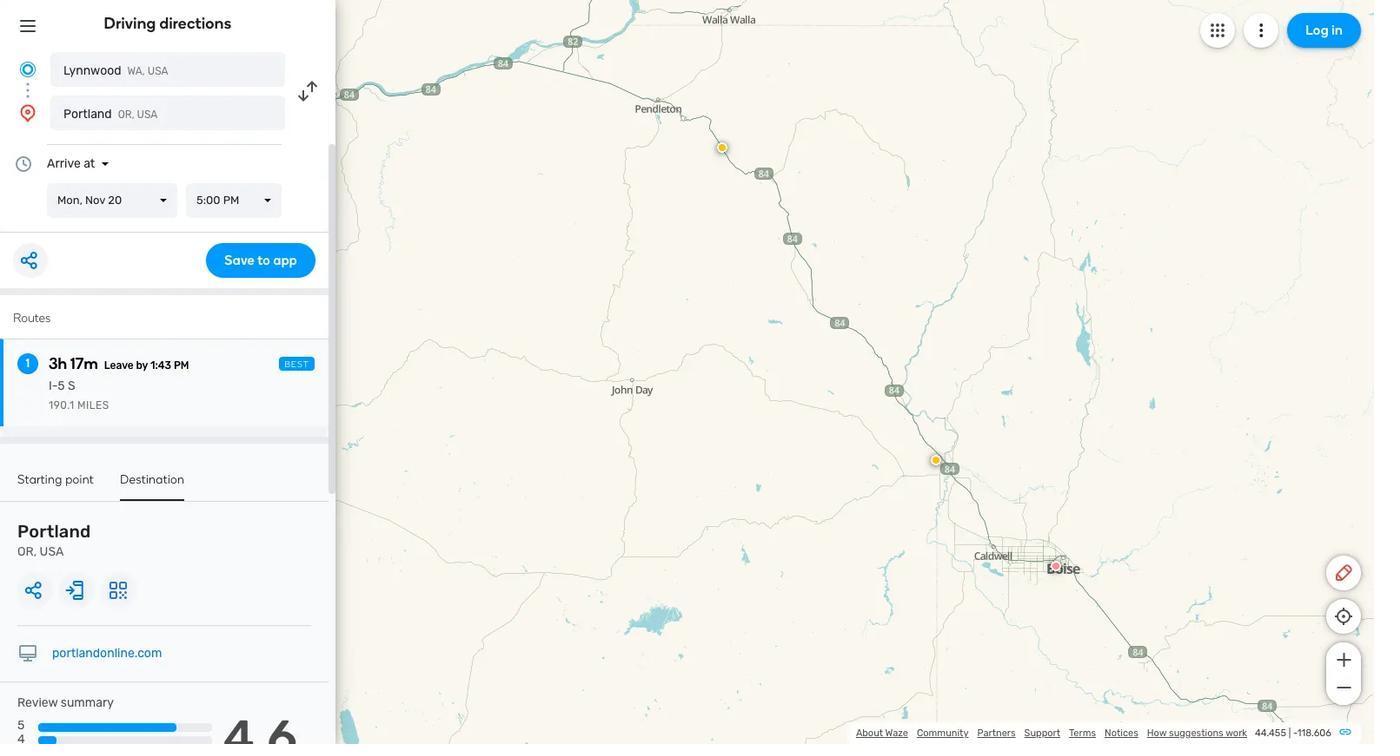 Task type: vqa. For each thing, say whether or not it's contained in the screenshot.
the "20" on the left
yes



Task type: locate. For each thing, give the bounding box(es) containing it.
usa
[[148, 65, 168, 77], [137, 109, 158, 121], [136, 116, 159, 130], [40, 545, 64, 560]]

miles
[[77, 400, 109, 412]]

0 horizontal spatial 5
[[17, 719, 25, 734]]

notices
[[1105, 728, 1138, 740]]

clock image
[[13, 154, 34, 175]]

suggestions
[[1169, 728, 1224, 740]]

starting
[[17, 473, 62, 488]]

mon, nov 20
[[57, 194, 122, 207]]

1
[[26, 356, 30, 371]]

portland down starting point button
[[17, 521, 91, 542]]

hazard image
[[931, 455, 941, 466]]

starting point
[[17, 473, 94, 488]]

5 down review
[[17, 719, 25, 734]]

0 vertical spatial 5
[[58, 379, 65, 394]]

5
[[58, 379, 65, 394], [17, 719, 25, 734]]

portland down 'lynnwood'
[[63, 107, 112, 122]]

1 horizontal spatial pm
[[223, 194, 239, 207]]

portland or, usa
[[63, 107, 158, 122], [17, 521, 91, 560]]

partners
[[977, 728, 1016, 740]]

pm
[[223, 194, 239, 207], [174, 360, 189, 372]]

zoom out image
[[1333, 678, 1355, 699]]

arrive at
[[47, 156, 95, 171]]

0 vertical spatial portland or, usa
[[63, 107, 158, 122]]

portland or, usa down starting point button
[[17, 521, 91, 560]]

5:00 pm
[[196, 194, 239, 207]]

pm inside the 3h 17m leave by 1:43 pm
[[174, 360, 189, 372]]

portland or, usa down the lynnwood wa, usa
[[63, 107, 158, 122]]

mon,
[[57, 194, 82, 207]]

portland
[[63, 107, 112, 122], [17, 521, 91, 542]]

best
[[284, 360, 309, 370]]

1 vertical spatial portland or, usa
[[17, 521, 91, 560]]

20
[[108, 194, 122, 207]]

i-
[[49, 379, 58, 394]]

190.1
[[49, 400, 74, 412]]

about waze community partners support terms notices how suggestions work 44.455 | -118.606
[[856, 728, 1332, 740]]

1 vertical spatial pm
[[174, 360, 189, 372]]

driving
[[104, 14, 156, 33]]

portlandonline.com
[[52, 647, 162, 661]]

review
[[17, 696, 58, 711]]

pm right 1:43
[[174, 360, 189, 372]]

s
[[68, 379, 75, 394]]

by
[[136, 360, 148, 372]]

about waze link
[[856, 728, 908, 740]]

zoom in image
[[1333, 650, 1355, 671]]

wa,
[[127, 65, 145, 77]]

1:43
[[150, 360, 171, 372]]

0 horizontal spatial pm
[[174, 360, 189, 372]]

destination
[[120, 473, 184, 488]]

current location image
[[17, 59, 38, 80]]

pm right 5:00
[[223, 194, 239, 207]]

0 vertical spatial pm
[[223, 194, 239, 207]]

usa inside the lynnwood wa, usa
[[148, 65, 168, 77]]

driving directions
[[104, 14, 232, 33]]

17m
[[70, 355, 98, 374]]

or,
[[118, 109, 134, 121], [116, 116, 134, 130], [17, 545, 37, 560]]

routes
[[13, 311, 51, 326]]

118.606
[[1297, 728, 1332, 740]]

1 horizontal spatial 5
[[58, 379, 65, 394]]

5 left s
[[58, 379, 65, 394]]

leave
[[104, 360, 134, 372]]



Task type: describe. For each thing, give the bounding box(es) containing it.
nov
[[85, 194, 105, 207]]

arrive
[[47, 156, 81, 171]]

location image
[[17, 103, 38, 123]]

5 inside i-5 s 190.1 miles
[[58, 379, 65, 394]]

0 vertical spatial portland
[[63, 107, 112, 122]]

how suggestions work link
[[1147, 728, 1247, 740]]

i-5 s 190.1 miles
[[49, 379, 109, 412]]

-
[[1293, 728, 1297, 740]]

terms
[[1069, 728, 1096, 740]]

5:00
[[196, 194, 220, 207]]

lynnwood
[[63, 63, 121, 78]]

about
[[856, 728, 883, 740]]

community link
[[917, 728, 969, 740]]

summary
[[61, 696, 114, 711]]

destination button
[[120, 473, 184, 502]]

community
[[917, 728, 969, 740]]

review summary
[[17, 696, 114, 711]]

point
[[65, 473, 94, 488]]

starting point button
[[17, 473, 94, 500]]

terms link
[[1069, 728, 1096, 740]]

waze
[[885, 728, 908, 740]]

hazard image
[[717, 143, 727, 153]]

|
[[1289, 728, 1291, 740]]

5:00 pm list box
[[186, 183, 282, 218]]

at
[[84, 156, 95, 171]]

lynnwood wa, usa
[[63, 63, 168, 78]]

computer image
[[17, 644, 38, 665]]

notices link
[[1105, 728, 1138, 740]]

pm inside 'list box'
[[223, 194, 239, 207]]

mon, nov 20 list box
[[47, 183, 177, 218]]

support link
[[1024, 728, 1060, 740]]

link image
[[1339, 726, 1352, 740]]

how
[[1147, 728, 1167, 740]]

work
[[1226, 728, 1247, 740]]

road closed image
[[1051, 561, 1061, 572]]

directions
[[159, 14, 232, 33]]

portlandonline.com link
[[52, 647, 162, 661]]

3h 17m leave by 1:43 pm
[[49, 355, 189, 374]]

partners link
[[977, 728, 1016, 740]]

44.455
[[1255, 728, 1286, 740]]

1 vertical spatial portland
[[17, 521, 91, 542]]

portland,
[[65, 116, 113, 130]]

pencil image
[[1333, 563, 1354, 584]]

portland, or, usa
[[65, 116, 159, 130]]

support
[[1024, 728, 1060, 740]]

1 vertical spatial 5
[[17, 719, 25, 734]]

3h
[[49, 355, 67, 374]]



